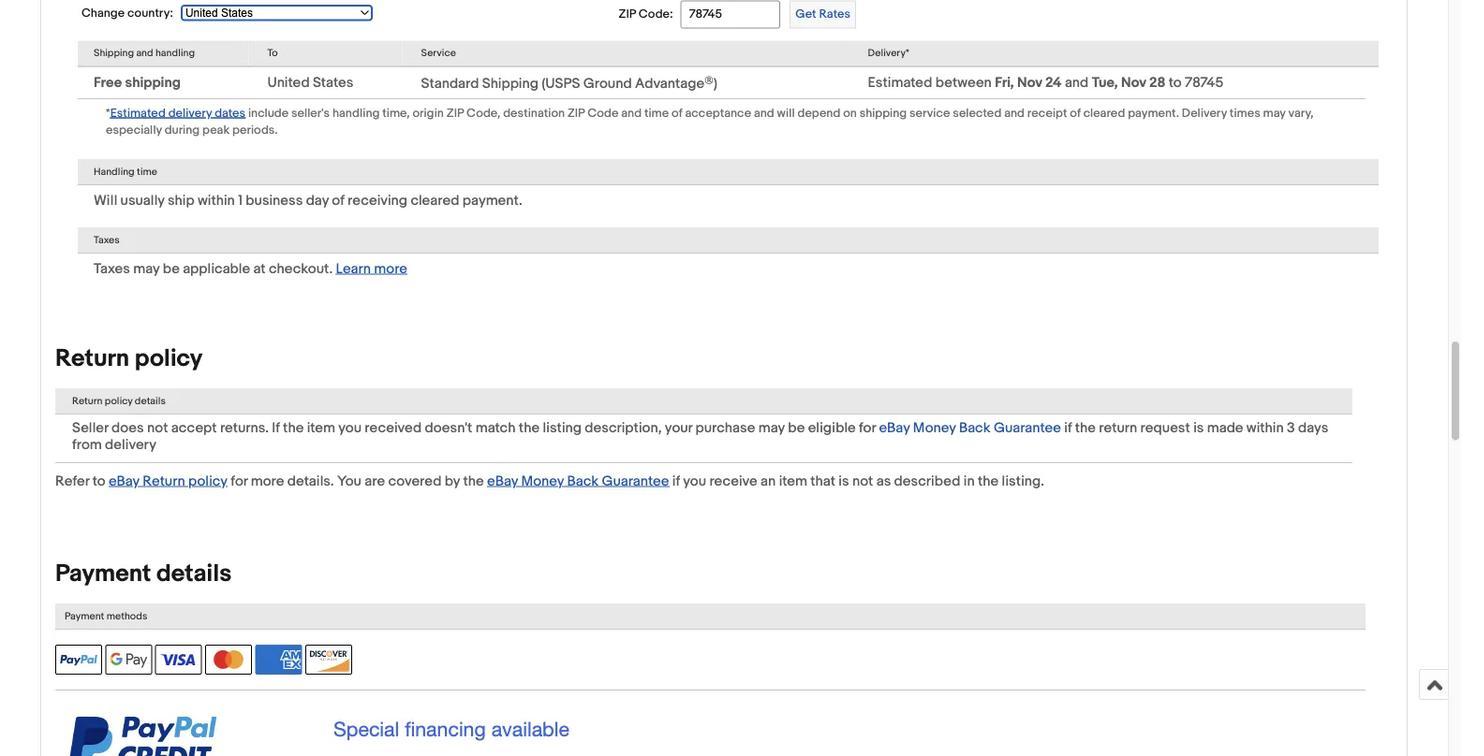 Task type: vqa. For each thing, say whether or not it's contained in the screenshot.
the bottommost "may"
yes



Task type: locate. For each thing, give the bounding box(es) containing it.
return
[[55, 344, 129, 373], [72, 395, 102, 408], [143, 473, 185, 490]]

1 horizontal spatial shipping
[[860, 106, 907, 120]]

may down usually on the left top of page
[[133, 260, 160, 277]]

0 horizontal spatial shipping
[[94, 47, 134, 59]]

from
[[72, 437, 102, 453]]

0 horizontal spatial not
[[147, 420, 168, 437]]

delivery*
[[868, 47, 909, 59]]

are
[[365, 473, 385, 490]]

not right does
[[147, 420, 168, 437]]

1 horizontal spatial you
[[683, 473, 706, 490]]

1 horizontal spatial shipping
[[482, 75, 539, 92]]

money
[[913, 420, 956, 437], [521, 473, 564, 490]]

policy up the return policy details
[[135, 344, 203, 373]]

0 vertical spatial for
[[859, 420, 876, 437]]

be left eligible
[[788, 420, 805, 437]]

visa image
[[155, 645, 202, 675]]

may right purchase
[[758, 420, 785, 437]]

0 horizontal spatial cleared
[[411, 192, 459, 209]]

you left received
[[338, 420, 362, 437]]

the left return
[[1075, 420, 1096, 437]]

is right that
[[839, 473, 849, 490]]

service
[[910, 106, 950, 120]]

0 vertical spatial ebay money back guarantee link
[[879, 420, 1061, 437]]

match
[[476, 420, 516, 437]]

)
[[714, 75, 718, 92]]

zip
[[619, 7, 636, 21], [447, 106, 464, 120], [568, 106, 585, 120]]

0 vertical spatial item
[[307, 420, 335, 437]]

depend
[[798, 106, 840, 120]]

eligible
[[808, 420, 856, 437]]

handling for and
[[155, 47, 195, 59]]

time up usually on the left top of page
[[137, 166, 157, 178]]

return up the return policy details
[[55, 344, 129, 373]]

0 horizontal spatial to
[[92, 473, 105, 490]]

0 vertical spatial payment.
[[1128, 106, 1179, 120]]

0 vertical spatial may
[[1263, 106, 1286, 120]]

of down advantage
[[672, 106, 682, 120]]

payment. down code,
[[463, 192, 522, 209]]

1 horizontal spatial more
[[374, 260, 407, 277]]

0 horizontal spatial of
[[332, 192, 344, 209]]

0 horizontal spatial time
[[137, 166, 157, 178]]

may
[[1263, 106, 1286, 120], [133, 260, 160, 277], [758, 420, 785, 437]]

nov left 28
[[1121, 74, 1146, 91]]

1 horizontal spatial time
[[644, 106, 669, 120]]

guarantee down description,
[[602, 473, 669, 490]]

details up does
[[135, 395, 166, 408]]

standard shipping (usps ground advantage ® )
[[421, 73, 718, 92]]

0 horizontal spatial ebay
[[109, 473, 140, 490]]

shipping down "shipping and handling"
[[125, 74, 181, 91]]

0 horizontal spatial is
[[839, 473, 849, 490]]

return policy details
[[72, 395, 166, 408]]

0 vertical spatial estimated
[[868, 74, 932, 91]]

0 vertical spatial handling
[[155, 47, 195, 59]]

back up in
[[959, 420, 991, 437]]

back down 'seller does not accept returns. if the item you received doesn't match the listing description, your purchase may be eligible for ebay money back guarantee'
[[567, 473, 599, 490]]

1 vertical spatial handling
[[332, 106, 380, 120]]

zip left code:
[[619, 7, 636, 21]]

policy down accept
[[188, 473, 228, 490]]

time down advantage
[[644, 106, 669, 120]]

0 vertical spatial time
[[644, 106, 669, 120]]

within left 1
[[198, 192, 235, 209]]

1 horizontal spatial be
[[788, 420, 805, 437]]

item right an
[[779, 473, 807, 490]]

28
[[1149, 74, 1166, 91]]

listing
[[543, 420, 582, 437]]

1 vertical spatial details
[[156, 560, 232, 589]]

cleared down tue,
[[1083, 106, 1125, 120]]

0 horizontal spatial delivery
[[105, 437, 156, 453]]

handling
[[155, 47, 195, 59], [332, 106, 380, 120]]

payment for payment details
[[55, 560, 151, 589]]

0 vertical spatial back
[[959, 420, 991, 437]]

0 horizontal spatial money
[[521, 473, 564, 490]]

shipping right on
[[860, 106, 907, 120]]

more right learn
[[374, 260, 407, 277]]

1 vertical spatial shipping
[[860, 106, 907, 120]]

if left return
[[1064, 420, 1072, 437]]

money up the described
[[913, 420, 956, 437]]

1 vertical spatial payment
[[65, 611, 104, 623]]

may left vary,
[[1263, 106, 1286, 120]]

periods.
[[232, 123, 278, 137]]

ZIP Code: text field
[[681, 0, 780, 28]]

1 horizontal spatial to
[[1169, 74, 1182, 91]]

1 vertical spatial for
[[231, 473, 248, 490]]

special financing available
[[333, 718, 569, 741]]

states
[[313, 74, 353, 91]]

handling for seller's
[[332, 106, 380, 120]]

estimated up especially
[[110, 106, 166, 120]]

0 vertical spatial policy
[[135, 344, 203, 373]]

of right receipt
[[1070, 106, 1081, 120]]

payment left methods
[[65, 611, 104, 623]]

standard
[[421, 75, 479, 92]]

an
[[761, 473, 776, 490]]

0 horizontal spatial more
[[251, 473, 284, 490]]

0 vertical spatial details
[[135, 395, 166, 408]]

1 horizontal spatial guarantee
[[994, 420, 1061, 437]]

return policy
[[55, 344, 203, 373]]

0 horizontal spatial ebay money back guarantee link
[[487, 473, 669, 490]]

1 horizontal spatial not
[[852, 473, 873, 490]]

1 taxes from the top
[[94, 234, 120, 246]]

1 horizontal spatial back
[[959, 420, 991, 437]]

handling inside include seller's handling time, origin zip code, destination zip code and time of acceptance and will depend on shipping service selected and receipt of cleared payment. delivery times may vary, especially during peak periods.
[[332, 106, 380, 120]]

taxes for taxes
[[94, 234, 120, 246]]

acceptance
[[685, 106, 751, 120]]

0 horizontal spatial back
[[567, 473, 599, 490]]

to right the refer
[[92, 473, 105, 490]]

you left receive
[[683, 473, 706, 490]]

2 vertical spatial policy
[[188, 473, 228, 490]]

the left listing in the left of the page
[[519, 420, 540, 437]]

cleared
[[1083, 106, 1125, 120], [411, 192, 459, 209]]

payment. down 28
[[1128, 106, 1179, 120]]

0 horizontal spatial for
[[231, 473, 248, 490]]

paypal image
[[55, 645, 102, 675]]

handling down states
[[332, 106, 380, 120]]

handling time
[[94, 166, 157, 178]]

shipping up destination
[[482, 75, 539, 92]]

estimated
[[868, 74, 932, 91], [110, 106, 166, 120]]

and up free shipping
[[136, 47, 153, 59]]

shipping
[[94, 47, 134, 59], [482, 75, 539, 92]]

that
[[811, 473, 836, 490]]

ebay money back guarantee link down 'seller does not accept returns. if the item you received doesn't match the listing description, your purchase may be eligible for ebay money back guarantee'
[[487, 473, 669, 490]]

is
[[1194, 420, 1204, 437], [839, 473, 849, 490]]

if
[[272, 420, 280, 437]]

0 horizontal spatial shipping
[[125, 74, 181, 91]]

within left 3
[[1247, 420, 1284, 437]]

be left applicable
[[163, 260, 180, 277]]

not left as
[[852, 473, 873, 490]]

ship
[[168, 192, 194, 209]]

of
[[672, 106, 682, 120], [1070, 106, 1081, 120], [332, 192, 344, 209]]

0 horizontal spatial estimated
[[110, 106, 166, 120]]

policy up does
[[105, 395, 133, 408]]

if
[[1064, 420, 1072, 437], [672, 473, 680, 490]]

0 horizontal spatial may
[[133, 260, 160, 277]]

more
[[374, 260, 407, 277], [251, 473, 284, 490]]

1 vertical spatial to
[[92, 473, 105, 490]]

will usually ship within 1 business day of receiving cleared payment.
[[94, 192, 522, 209]]

return down accept
[[143, 473, 185, 490]]

1 vertical spatial back
[[567, 473, 599, 490]]

return for return policy
[[55, 344, 129, 373]]

is left made
[[1194, 420, 1204, 437]]

®
[[704, 73, 714, 85]]

more left details.
[[251, 473, 284, 490]]

cleared right receiving at the top of page
[[411, 192, 459, 209]]

seller does not accept returns. if the item you received doesn't match the listing description, your purchase may be eligible for ebay money back guarantee
[[72, 420, 1061, 437]]

ebay up as
[[879, 420, 910, 437]]

payment up payment methods
[[55, 560, 151, 589]]

delivery up during
[[168, 106, 212, 120]]

(usps
[[542, 75, 580, 92]]

1 vertical spatial time
[[137, 166, 157, 178]]

guarantee up listing.
[[994, 420, 1061, 437]]

covered
[[388, 473, 442, 490]]

0 vertical spatial cleared
[[1083, 106, 1125, 120]]

delivery right from
[[105, 437, 156, 453]]

on
[[843, 106, 857, 120]]

0 vertical spatial to
[[1169, 74, 1182, 91]]

0 horizontal spatial within
[[198, 192, 235, 209]]

and down 'fri,'
[[1004, 106, 1025, 120]]

0 horizontal spatial item
[[307, 420, 335, 437]]

is inside if the return request is made within 3 days from delivery
[[1194, 420, 1204, 437]]

0 vertical spatial not
[[147, 420, 168, 437]]

1 horizontal spatial if
[[1064, 420, 1072, 437]]

the
[[283, 420, 304, 437], [519, 420, 540, 437], [1075, 420, 1096, 437], [463, 473, 484, 490], [978, 473, 999, 490]]

description,
[[585, 420, 662, 437]]

1 vertical spatial is
[[839, 473, 849, 490]]

handling down country:
[[155, 47, 195, 59]]

0 vertical spatial payment
[[55, 560, 151, 589]]

learn
[[336, 260, 371, 277]]

code:
[[639, 7, 673, 21]]

available
[[491, 718, 569, 741]]

1 vertical spatial within
[[1247, 420, 1284, 437]]

0 horizontal spatial guarantee
[[602, 473, 669, 490]]

0 vertical spatial taxes
[[94, 234, 120, 246]]

1 horizontal spatial may
[[758, 420, 785, 437]]

1 horizontal spatial within
[[1247, 420, 1284, 437]]

0 vertical spatial be
[[163, 260, 180, 277]]

2 taxes from the top
[[94, 260, 130, 277]]

1 horizontal spatial nov
[[1121, 74, 1146, 91]]

1 horizontal spatial is
[[1194, 420, 1204, 437]]

shipping inside standard shipping (usps ground advantage ® )
[[482, 75, 539, 92]]

money down listing in the left of the page
[[521, 473, 564, 490]]

for right eligible
[[859, 420, 876, 437]]

item
[[307, 420, 335, 437], [779, 473, 807, 490]]

0 horizontal spatial nov
[[1017, 74, 1042, 91]]

1 horizontal spatial payment.
[[1128, 106, 1179, 120]]

1 vertical spatial delivery
[[105, 437, 156, 453]]

0 horizontal spatial be
[[163, 260, 180, 277]]

times
[[1230, 106, 1261, 120]]

item right if
[[307, 420, 335, 437]]

google pay image
[[105, 645, 152, 675]]

ebay money back guarantee link up in
[[879, 420, 1061, 437]]

zip right origin
[[447, 106, 464, 120]]

*
[[106, 106, 110, 120]]

1 horizontal spatial money
[[913, 420, 956, 437]]

cleared inside include seller's handling time, origin zip code, destination zip code and time of acceptance and will depend on shipping service selected and receipt of cleared payment. delivery times may vary, especially during peak periods.
[[1083, 106, 1125, 120]]

handling
[[94, 166, 135, 178]]

the inside if the return request is made within 3 days from delivery
[[1075, 420, 1096, 437]]

zip left code
[[568, 106, 585, 120]]

payment for payment methods
[[65, 611, 104, 623]]

if down if the return request is made within 3 days from delivery at the bottom
[[672, 473, 680, 490]]

be
[[163, 260, 180, 277], [788, 420, 805, 437]]

ebay money back guarantee link
[[879, 420, 1061, 437], [487, 473, 669, 490]]

details
[[135, 395, 166, 408], [156, 560, 232, 589]]

code,
[[466, 106, 500, 120]]

return
[[1099, 420, 1137, 437]]

fri,
[[995, 74, 1014, 91]]

for down returns.
[[231, 473, 248, 490]]

to
[[1169, 74, 1182, 91], [92, 473, 105, 490]]

within inside if the return request is made within 3 days from delivery
[[1247, 420, 1284, 437]]

0 horizontal spatial if
[[672, 473, 680, 490]]

checkout.
[[269, 260, 333, 277]]

nov left 24
[[1017, 74, 1042, 91]]

the right by
[[463, 473, 484, 490]]

and
[[136, 47, 153, 59], [1065, 74, 1089, 91], [621, 106, 642, 120], [754, 106, 774, 120], [1004, 106, 1025, 120]]

shipping and handling
[[94, 47, 195, 59]]

1 vertical spatial payment.
[[463, 192, 522, 209]]

1 horizontal spatial zip
[[568, 106, 585, 120]]

2 horizontal spatial may
[[1263, 106, 1286, 120]]

estimated down delivery*
[[868, 74, 932, 91]]

2 vertical spatial may
[[758, 420, 785, 437]]

american express image
[[255, 645, 302, 675]]

learn more link
[[336, 260, 407, 277]]

described
[[894, 473, 961, 490]]

service
[[421, 47, 456, 59]]

policy
[[135, 344, 203, 373], [105, 395, 133, 408], [188, 473, 228, 490]]

within
[[198, 192, 235, 209], [1247, 420, 1284, 437]]

1 vertical spatial estimated
[[110, 106, 166, 120]]

1 vertical spatial guarantee
[[602, 473, 669, 490]]

0 vertical spatial delivery
[[168, 106, 212, 120]]

details up visa image
[[156, 560, 232, 589]]

payment.
[[1128, 106, 1179, 120], [463, 192, 522, 209]]

ebay right the refer
[[109, 473, 140, 490]]

shipping up free
[[94, 47, 134, 59]]

0 vertical spatial is
[[1194, 420, 1204, 437]]

taxes for taxes may be applicable at checkout. learn more
[[94, 260, 130, 277]]

between
[[936, 74, 992, 91]]

to right 28
[[1169, 74, 1182, 91]]

may inside include seller's handling time, origin zip code, destination zip code and time of acceptance and will depend on shipping service selected and receipt of cleared payment. delivery times may vary, especially during peak periods.
[[1263, 106, 1286, 120]]

1 vertical spatial shipping
[[482, 75, 539, 92]]

of right day
[[332, 192, 344, 209]]

ebay right by
[[487, 473, 518, 490]]

return up seller at the left
[[72, 395, 102, 408]]

payment
[[55, 560, 151, 589], [65, 611, 104, 623]]



Task type: describe. For each thing, give the bounding box(es) containing it.
2 vertical spatial return
[[143, 473, 185, 490]]

methods
[[106, 611, 147, 623]]

usually
[[120, 192, 165, 209]]

2 horizontal spatial of
[[1070, 106, 1081, 120]]

accept
[[171, 420, 217, 437]]

if inside if the return request is made within 3 days from delivery
[[1064, 420, 1072, 437]]

by
[[445, 473, 460, 490]]

united states
[[267, 74, 353, 91]]

if the return request is made within 3 days from delivery
[[72, 420, 1329, 453]]

and right code
[[621, 106, 642, 120]]

1 vertical spatial you
[[683, 473, 706, 490]]

change country:
[[81, 6, 173, 21]]

seller's
[[291, 106, 330, 120]]

during
[[165, 123, 200, 137]]

0 horizontal spatial zip
[[447, 106, 464, 120]]

0 vertical spatial shipping
[[125, 74, 181, 91]]

estimated between fri, nov 24 and tue, nov 28 to 78745
[[868, 74, 1224, 91]]

0 vertical spatial within
[[198, 192, 235, 209]]

tue,
[[1092, 74, 1118, 91]]

ebay return policy link
[[109, 473, 228, 490]]

policy for return policy
[[135, 344, 203, 373]]

will
[[94, 192, 117, 209]]

purchase
[[696, 420, 755, 437]]

details.
[[287, 473, 334, 490]]

free
[[94, 74, 122, 91]]

return for return policy details
[[72, 395, 102, 408]]

get
[[795, 7, 816, 22]]

delivery
[[1182, 106, 1227, 120]]

does
[[111, 420, 144, 437]]

1 vertical spatial may
[[133, 260, 160, 277]]

returns.
[[220, 420, 269, 437]]

the right in
[[978, 473, 999, 490]]

payment. inside include seller's handling time, origin zip code, destination zip code and time of acceptance and will depend on shipping service selected and receipt of cleared payment. delivery times may vary, especially during peak periods.
[[1128, 106, 1179, 120]]

days
[[1298, 420, 1329, 437]]

policy for return policy details
[[105, 395, 133, 408]]

* estimated delivery dates
[[106, 106, 246, 120]]

advantage
[[635, 75, 704, 92]]

vary,
[[1288, 106, 1314, 120]]

code
[[587, 106, 619, 120]]

1 vertical spatial cleared
[[411, 192, 459, 209]]

change
[[81, 6, 125, 21]]

1 horizontal spatial estimated
[[868, 74, 932, 91]]

2 nov from the left
[[1121, 74, 1146, 91]]

request
[[1141, 420, 1190, 437]]

estimated delivery dates link
[[110, 104, 246, 121]]

0 horizontal spatial payment.
[[463, 192, 522, 209]]

1 horizontal spatial of
[[672, 106, 682, 120]]

get rates button
[[790, 0, 856, 28]]

special
[[333, 718, 399, 741]]

time,
[[382, 106, 410, 120]]

applicable
[[183, 260, 250, 277]]

listing.
[[1002, 473, 1044, 490]]

2 horizontal spatial ebay
[[879, 420, 910, 437]]

business
[[246, 192, 303, 209]]

ground
[[583, 75, 632, 92]]

payment details
[[55, 560, 232, 589]]

1 vertical spatial more
[[251, 473, 284, 490]]

origin
[[413, 106, 444, 120]]

78745
[[1185, 74, 1224, 91]]

to
[[267, 47, 278, 59]]

24
[[1045, 74, 1062, 91]]

and right 24
[[1065, 74, 1089, 91]]

united
[[267, 74, 310, 91]]

1 vertical spatial be
[[788, 420, 805, 437]]

receipt
[[1027, 106, 1067, 120]]

master card image
[[205, 645, 252, 675]]

the right if
[[283, 420, 304, 437]]

as
[[876, 473, 891, 490]]

1 horizontal spatial ebay
[[487, 473, 518, 490]]

2 horizontal spatial zip
[[619, 7, 636, 21]]

payment methods
[[65, 611, 147, 623]]

received
[[365, 420, 422, 437]]

discover image
[[305, 645, 352, 675]]

1 horizontal spatial for
[[859, 420, 876, 437]]

rates
[[819, 7, 850, 22]]

get rates
[[795, 7, 850, 22]]

free shipping
[[94, 74, 181, 91]]

refer to ebay return policy for more details. you are covered by the ebay money back guarantee if you receive an item that is not as described in the listing.
[[55, 473, 1044, 490]]

1 vertical spatial ebay money back guarantee link
[[487, 473, 669, 490]]

0 vertical spatial more
[[374, 260, 407, 277]]

1 vertical spatial if
[[672, 473, 680, 490]]

3
[[1287, 420, 1295, 437]]

destination
[[503, 106, 565, 120]]

1 nov from the left
[[1017, 74, 1042, 91]]

receive
[[709, 473, 758, 490]]

time inside include seller's handling time, origin zip code, destination zip code and time of acceptance and will depend on shipping service selected and receipt of cleared payment. delivery times may vary, especially during peak periods.
[[644, 106, 669, 120]]

your
[[665, 420, 692, 437]]

1
[[238, 192, 243, 209]]

0 vertical spatial guarantee
[[994, 420, 1061, 437]]

country:
[[127, 6, 173, 21]]

1 horizontal spatial delivery
[[168, 106, 212, 120]]

delivery inside if the return request is made within 3 days from delivery
[[105, 437, 156, 453]]

shipping inside include seller's handling time, origin zip code, destination zip code and time of acceptance and will depend on shipping service selected and receipt of cleared payment. delivery times may vary, especially during peak periods.
[[860, 106, 907, 120]]

1 vertical spatial not
[[852, 473, 873, 490]]

you
[[337, 473, 362, 490]]

peak
[[202, 123, 230, 137]]

taxes may be applicable at checkout. learn more
[[94, 260, 407, 277]]

receiving
[[348, 192, 408, 209]]

especially
[[106, 123, 162, 137]]

1 horizontal spatial ebay money back guarantee link
[[879, 420, 1061, 437]]

include
[[248, 106, 289, 120]]

0 vertical spatial money
[[913, 420, 956, 437]]

selected
[[953, 106, 1002, 120]]

dates
[[215, 106, 246, 120]]

and left will
[[754, 106, 774, 120]]

0 horizontal spatial you
[[338, 420, 362, 437]]

at
[[253, 260, 266, 277]]

include seller's handling time, origin zip code, destination zip code and time of acceptance and will depend on shipping service selected and receipt of cleared payment. delivery times may vary, especially during peak periods.
[[106, 106, 1314, 137]]

1 vertical spatial item
[[779, 473, 807, 490]]

financing
[[405, 718, 486, 741]]



